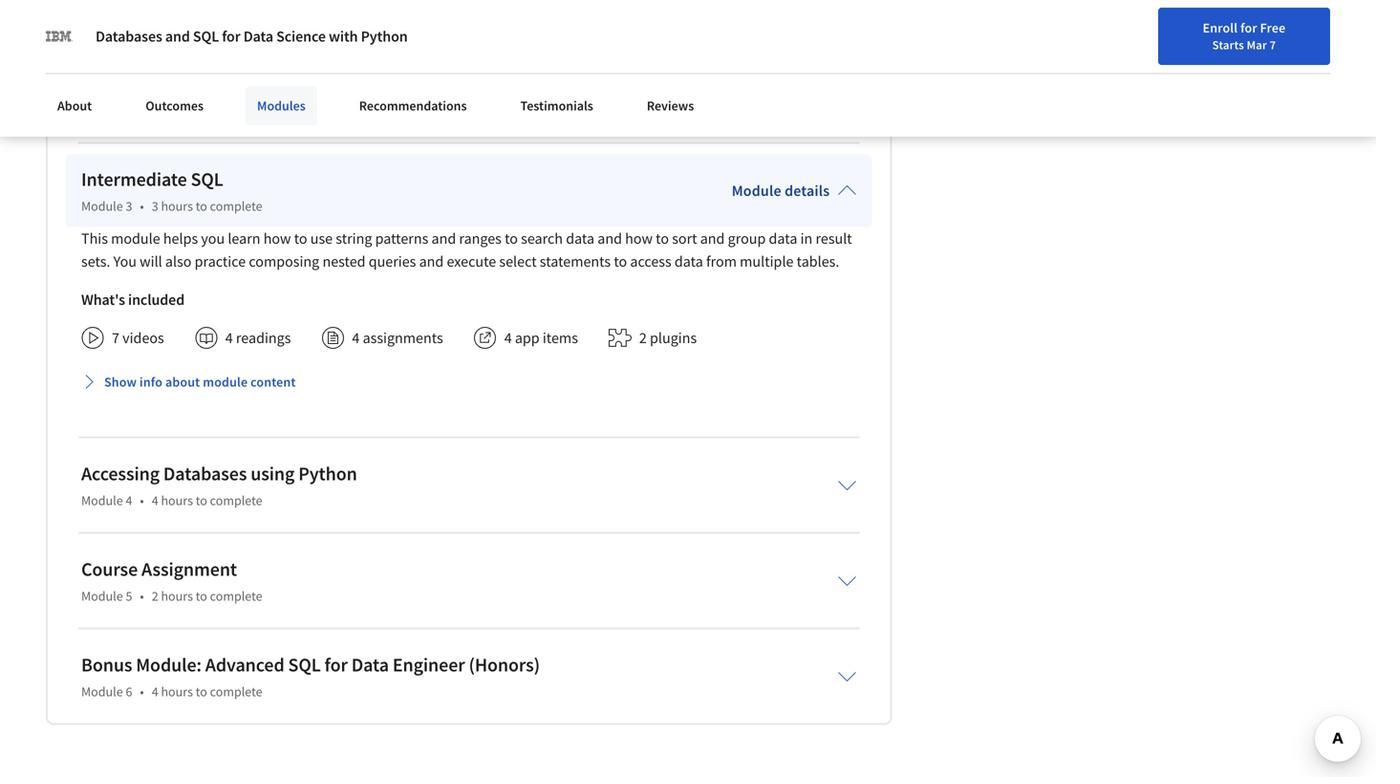 Task type: describe. For each thing, give the bounding box(es) containing it.
drop,
[[339, 80, 378, 99]]

module inside dropdown button
[[203, 373, 248, 390]]

minutes
[[336, 41, 388, 60]]

sort
[[672, 229, 697, 248]]

and up execute
[[432, 229, 456, 248]]

sheet:
[[150, 80, 191, 99]]

0 vertical spatial data
[[243, 27, 273, 46]]

accessing
[[81, 461, 160, 485]]

hours inside bonus module: advanced sql for data engineer (honors) module 6 • 4 hours to complete
[[161, 683, 193, 700]]

recommendations
[[359, 97, 467, 114]]

about
[[57, 97, 92, 114]]

python inside accessing databases using python module 4 • 4 hours to complete
[[298, 461, 357, 485]]

4 inside bonus module: advanced sql for data engineer (honors) module 6 • 4 hours to complete
[[152, 683, 158, 700]]

scripts
[[110, 41, 154, 60]]

databases inside accessing databases using python module 4 • 4 hours to complete
[[163, 461, 247, 485]]

modules
[[257, 97, 306, 114]]

module inside accessing databases using python module 4 • 4 hours to complete
[[81, 492, 123, 509]]

4 readings
[[225, 328, 291, 347]]

to left access
[[614, 252, 627, 271]]

enroll
[[1203, 19, 1238, 36]]

execute
[[447, 252, 496, 271]]

to left use
[[294, 229, 307, 248]]

coursera image
[[23, 16, 144, 46]]

composing
[[249, 252, 320, 271]]

in
[[801, 229, 813, 248]]

• inside bonus module: advanced sql for data engineer (honors) module 6 • 4 hours to complete
[[140, 683, 144, 700]]

about
[[165, 373, 200, 390]]

from
[[706, 252, 737, 271]]

assignments
[[363, 328, 443, 347]]

sql right -
[[193, 27, 219, 46]]

find
[[1102, 22, 1127, 39]]

app
[[515, 328, 540, 347]]

starts
[[1213, 37, 1244, 53]]

queries
[[369, 252, 416, 271]]

show
[[104, 373, 137, 390]]

bonus module: advanced sql for data engineer (honors) module 6 • 4 hours to complete
[[81, 653, 540, 700]]

using
[[251, 461, 295, 485]]

career
[[1185, 22, 1222, 39]]

bonus
[[81, 653, 132, 677]]

free for join for free
[[1340, 24, 1366, 42]]

to inside course assignment module 5 • 2 hours to complete
[[196, 587, 207, 604]]

log in
[[1241, 22, 1275, 39]]

details
[[785, 181, 830, 200]]

1 how from the left
[[264, 229, 291, 248]]

databases and sql for data science with python
[[96, 27, 408, 46]]

advanced
[[205, 653, 285, 677]]

this
[[81, 229, 108, 248]]

ibm image
[[46, 23, 73, 50]]

free for enroll for free starts mar 7
[[1261, 19, 1286, 36]]

also
[[165, 252, 192, 271]]

to up select
[[505, 229, 518, 248]]

new
[[1158, 22, 1183, 39]]

sql right ibm icon
[[81, 41, 107, 60]]

intermediate
[[81, 167, 187, 191]]

search
[[521, 229, 563, 248]]

to inside accessing databases using python module 4 • 4 hours to complete
[[196, 492, 207, 509]]

cheat
[[110, 80, 147, 99]]

learn
[[228, 229, 260, 248]]

sql inside intermediate sql module 3 • 3 hours to complete
[[191, 167, 223, 191]]

access
[[630, 252, 672, 271]]

find your new career
[[1102, 22, 1222, 39]]

complete inside intermediate sql module 3 • 3 hours to complete
[[210, 197, 262, 214]]

module inside course assignment module 5 • 2 hours to complete
[[81, 587, 123, 604]]

complete inside bonus module: advanced sql for data engineer (honors) module 6 • 4 hours to complete
[[210, 683, 262, 700]]

engineer
[[393, 653, 465, 677]]

7 videos
[[112, 328, 164, 347]]

multiple
[[740, 252, 794, 271]]

and right -
[[165, 27, 190, 46]]

patterns
[[375, 229, 429, 248]]

you
[[113, 252, 137, 271]]

sets.
[[81, 252, 110, 271]]

1 horizontal spatial 7
[[325, 41, 333, 60]]

-
[[157, 41, 162, 60]]

accessing databases using python module 4 • 4 hours to complete
[[81, 461, 357, 509]]

tables.
[[797, 252, 840, 271]]

outcomes link
[[134, 86, 215, 125]]

and right uses
[[198, 41, 223, 60]]

group
[[728, 229, 766, 248]]

join for free
[[1292, 24, 1366, 42]]

nested
[[323, 252, 366, 271]]

• inside course assignment module 5 • 2 hours to complete
[[140, 587, 144, 604]]

join
[[1292, 24, 1317, 42]]

this module helps you learn how to use string patterns and ranges to search data and how to sort and group data in result sets. you will also practice composing nested queries and execute select statements to access data from multiple tables.
[[81, 229, 852, 271]]

1 horizontal spatial python
[[361, 27, 408, 46]]

in
[[1264, 22, 1275, 39]]

complete inside course assignment module 5 • 2 hours to complete
[[210, 587, 262, 604]]

create
[[194, 80, 243, 99]]

0 horizontal spatial data
[[566, 229, 595, 248]]

4 assignments
[[352, 328, 443, 347]]

helps
[[163, 229, 198, 248]]

and up "statements"
[[598, 229, 622, 248]]

with
[[329, 27, 358, 46]]

sql scripts - uses and applications • 7 minutes
[[81, 41, 388, 60]]

recommendations link
[[348, 86, 478, 125]]

module inside intermediate sql module 3 • 3 hours to complete
[[81, 197, 123, 214]]

info
[[140, 373, 163, 390]]

to inside intermediate sql module 3 • 3 hours to complete
[[196, 197, 207, 214]]

use
[[310, 229, 333, 248]]

intermediate sql module 3 • 3 hours to complete
[[81, 167, 262, 214]]

and down patterns
[[419, 252, 444, 271]]

(honors)
[[469, 653, 540, 677]]

truncate
[[381, 80, 450, 99]]

1 horizontal spatial data
[[675, 252, 703, 271]]

what's
[[81, 290, 125, 309]]



Task type: vqa. For each thing, say whether or not it's contained in the screenshot.
the explore popup button on the top left
no



Task type: locate. For each thing, give the bounding box(es) containing it.
4 app items
[[504, 328, 578, 347]]

for right advanced
[[325, 653, 348, 677]]

1 vertical spatial 2
[[152, 587, 158, 604]]

free inside enroll for free starts mar 7
[[1261, 19, 1286, 36]]

0 horizontal spatial 3
[[126, 197, 132, 214]]

for inside enroll for free starts mar 7
[[1241, 19, 1258, 36]]

7
[[1270, 37, 1276, 53], [325, 41, 333, 60], [112, 328, 119, 347]]

hours up assignment
[[161, 492, 193, 509]]

hours down assignment
[[161, 587, 193, 604]]

log
[[1241, 22, 1262, 39]]

modules link
[[246, 86, 317, 125]]

0 horizontal spatial data
[[243, 27, 273, 46]]

find your new career link
[[1093, 19, 1232, 43]]

python right using
[[298, 461, 357, 485]]

hours inside accessing databases using python module 4 • 4 hours to complete
[[161, 492, 193, 509]]

0 horizontal spatial free
[[1261, 19, 1286, 36]]

testimonials link
[[509, 86, 605, 125]]

python
[[361, 27, 408, 46], [298, 461, 357, 485]]

complete down using
[[210, 492, 262, 509]]

0 vertical spatial databases
[[96, 27, 162, 46]]

log in link
[[1232, 19, 1285, 42]]

module down accessing at the left
[[81, 492, 123, 509]]

alter,
[[294, 80, 336, 99]]

sql cheat sheet: create table, alter, drop, truncate
[[81, 80, 450, 99]]

module
[[111, 229, 160, 248], [203, 373, 248, 390]]

content
[[251, 373, 296, 390]]

1 vertical spatial module
[[203, 373, 248, 390]]

4 complete from the top
[[210, 683, 262, 700]]

data
[[566, 229, 595, 248], [769, 229, 798, 248], [675, 252, 703, 271]]

1 horizontal spatial how
[[625, 229, 653, 248]]

0 horizontal spatial how
[[264, 229, 291, 248]]

to down assignment
[[196, 587, 207, 604]]

data up "statements"
[[566, 229, 595, 248]]

7 left "minutes"
[[325, 41, 333, 60]]

2 hours from the top
[[161, 492, 193, 509]]

0 vertical spatial 2
[[639, 328, 647, 347]]

enroll for free starts mar 7
[[1203, 19, 1286, 53]]

free up mar
[[1261, 19, 1286, 36]]

1 hours from the top
[[161, 197, 193, 214]]

complete down assignment
[[210, 587, 262, 604]]

• down "intermediate"
[[140, 197, 144, 214]]

your
[[1130, 22, 1155, 39]]

result
[[816, 229, 852, 248]]

• right 5
[[140, 587, 144, 604]]

6
[[126, 683, 132, 700]]

to up assignment
[[196, 492, 207, 509]]

7 inside enroll for free starts mar 7
[[1270, 37, 1276, 53]]

data inside bonus module: advanced sql for data engineer (honors) module 6 • 4 hours to complete
[[352, 653, 389, 677]]

course assignment module 5 • 2 hours to complete
[[81, 557, 262, 604]]

string
[[336, 229, 372, 248]]

2 how from the left
[[625, 229, 653, 248]]

how up composing
[[264, 229, 291, 248]]

3 hours from the top
[[161, 587, 193, 604]]

ranges
[[459, 229, 502, 248]]

hours
[[161, 197, 193, 214], [161, 492, 193, 509], [161, 587, 193, 604], [161, 683, 193, 700]]

hours up helps
[[161, 197, 193, 214]]

items
[[543, 328, 578, 347]]

to down module:
[[196, 683, 207, 700]]

0 horizontal spatial module
[[111, 229, 160, 248]]

None search field
[[273, 12, 588, 50]]

science
[[276, 27, 326, 46]]

module inside bonus module: advanced sql for data engineer (honors) module 6 • 4 hours to complete
[[81, 683, 123, 700]]

• inside intermediate sql module 3 • 3 hours to complete
[[140, 197, 144, 214]]

assignment
[[141, 557, 237, 581]]

and
[[165, 27, 190, 46], [198, 41, 223, 60], [432, 229, 456, 248], [598, 229, 622, 248], [700, 229, 725, 248], [419, 252, 444, 271]]

0 horizontal spatial python
[[298, 461, 357, 485]]

2 horizontal spatial 7
[[1270, 37, 1276, 53]]

module right about
[[203, 373, 248, 390]]

3 complete from the top
[[210, 587, 262, 604]]

show info about module content button
[[74, 364, 304, 399]]

module up you
[[111, 229, 160, 248]]

module:
[[136, 653, 202, 677]]

free right join
[[1340, 24, 1366, 42]]

0 horizontal spatial databases
[[96, 27, 162, 46]]

• right 6
[[140, 683, 144, 700]]

free inside join for free link
[[1340, 24, 1366, 42]]

•
[[313, 41, 317, 60], [140, 197, 144, 214], [140, 492, 144, 509], [140, 587, 144, 604], [140, 683, 144, 700]]

what's included
[[81, 290, 185, 309]]

1 vertical spatial databases
[[163, 461, 247, 485]]

hours inside course assignment module 5 • 2 hours to complete
[[161, 587, 193, 604]]

for inside bonus module: advanced sql for data engineer (honors) module 6 • 4 hours to complete
[[325, 653, 348, 677]]

for right uses
[[222, 27, 241, 46]]

data
[[243, 27, 273, 46], [352, 653, 389, 677]]

databases up cheat
[[96, 27, 162, 46]]

included
[[128, 290, 185, 309]]

3
[[126, 197, 132, 214], [152, 197, 158, 214]]

how up access
[[625, 229, 653, 248]]

complete down advanced
[[210, 683, 262, 700]]

4 hours from the top
[[161, 683, 193, 700]]

will
[[140, 252, 162, 271]]

1 horizontal spatial databases
[[163, 461, 247, 485]]

1 horizontal spatial module
[[203, 373, 248, 390]]

1 horizontal spatial data
[[352, 653, 389, 677]]

1 vertical spatial data
[[352, 653, 389, 677]]

0 horizontal spatial 2
[[152, 587, 158, 604]]

1 horizontal spatial free
[[1340, 24, 1366, 42]]

2 inside course assignment module 5 • 2 hours to complete
[[152, 587, 158, 604]]

practice
[[195, 252, 246, 271]]

2 3 from the left
[[152, 197, 158, 214]]

data left in
[[769, 229, 798, 248]]

table,
[[246, 80, 290, 99]]

data down the sort
[[675, 252, 703, 271]]

outcomes
[[146, 97, 204, 114]]

applications
[[226, 41, 305, 60]]

select
[[499, 252, 537, 271]]

7 right mar
[[1270, 37, 1276, 53]]

mar
[[1247, 37, 1267, 53]]

• inside accessing databases using python module 4 • 4 hours to complete
[[140, 492, 144, 509]]

show info about module content
[[104, 373, 296, 390]]

sql right advanced
[[288, 653, 321, 677]]

join for free link
[[1287, 15, 1371, 51]]

python right with on the top left
[[361, 27, 408, 46]]

uses
[[165, 41, 195, 60]]

0 vertical spatial module
[[111, 229, 160, 248]]

sql inside bonus module: advanced sql for data engineer (honors) module 6 • 4 hours to complete
[[288, 653, 321, 677]]

testimonials
[[521, 97, 593, 114]]

1 3 from the left
[[126, 197, 132, 214]]

module details
[[732, 181, 830, 200]]

to up you
[[196, 197, 207, 214]]

2 horizontal spatial data
[[769, 229, 798, 248]]

1 horizontal spatial 2
[[639, 328, 647, 347]]

how
[[264, 229, 291, 248], [625, 229, 653, 248]]

you
[[201, 229, 225, 248]]

1 vertical spatial python
[[298, 461, 357, 485]]

course
[[81, 557, 138, 581]]

module up group
[[732, 181, 782, 200]]

to left the sort
[[656, 229, 669, 248]]

• down accessing at the left
[[140, 492, 144, 509]]

module left 5
[[81, 587, 123, 604]]

sql left cheat
[[81, 80, 107, 99]]

sql up you
[[191, 167, 223, 191]]

module inside this module helps you learn how to use string patterns and ranges to search data and how to sort and group data in result sets. you will also practice composing nested queries and execute select statements to access data from multiple tables.
[[111, 229, 160, 248]]

for
[[1241, 19, 1258, 36], [1320, 24, 1337, 42], [222, 27, 241, 46], [325, 653, 348, 677]]

and up from
[[700, 229, 725, 248]]

2 left plugins
[[639, 328, 647, 347]]

hours down module:
[[161, 683, 193, 700]]

data left 'science'
[[243, 27, 273, 46]]

2 complete from the top
[[210, 492, 262, 509]]

hours inside intermediate sql module 3 • 3 hours to complete
[[161, 197, 193, 214]]

2 right 5
[[152, 587, 158, 604]]

sql
[[193, 27, 219, 46], [81, 41, 107, 60], [81, 80, 107, 99], [191, 167, 223, 191], [288, 653, 321, 677]]

1 horizontal spatial 3
[[152, 197, 158, 214]]

plugins
[[650, 328, 697, 347]]

databases
[[96, 27, 162, 46], [163, 461, 247, 485]]

complete up learn
[[210, 197, 262, 214]]

module up this
[[81, 197, 123, 214]]

2 plugins
[[639, 328, 697, 347]]

statements
[[540, 252, 611, 271]]

for up mar
[[1241, 19, 1258, 36]]

0 horizontal spatial 7
[[112, 328, 119, 347]]

1 complete from the top
[[210, 197, 262, 214]]

7 left "videos"
[[112, 328, 119, 347]]

4
[[225, 328, 233, 347], [352, 328, 360, 347], [504, 328, 512, 347], [126, 492, 132, 509], [152, 492, 158, 509], [152, 683, 158, 700]]

reviews
[[647, 97, 694, 114]]

data left "engineer"
[[352, 653, 389, 677]]

complete inside accessing databases using python module 4 • 4 hours to complete
[[210, 492, 262, 509]]

databases left using
[[163, 461, 247, 485]]

• left with on the top left
[[313, 41, 317, 60]]

5
[[126, 587, 132, 604]]

about link
[[46, 86, 103, 125]]

module left 6
[[81, 683, 123, 700]]

to inside bonus module: advanced sql for data engineer (honors) module 6 • 4 hours to complete
[[196, 683, 207, 700]]

2
[[639, 328, 647, 347], [152, 587, 158, 604]]

module
[[732, 181, 782, 200], [81, 197, 123, 214], [81, 492, 123, 509], [81, 587, 123, 604], [81, 683, 123, 700]]

0 vertical spatial python
[[361, 27, 408, 46]]

reviews link
[[635, 86, 706, 125]]

for right join
[[1320, 24, 1337, 42]]



